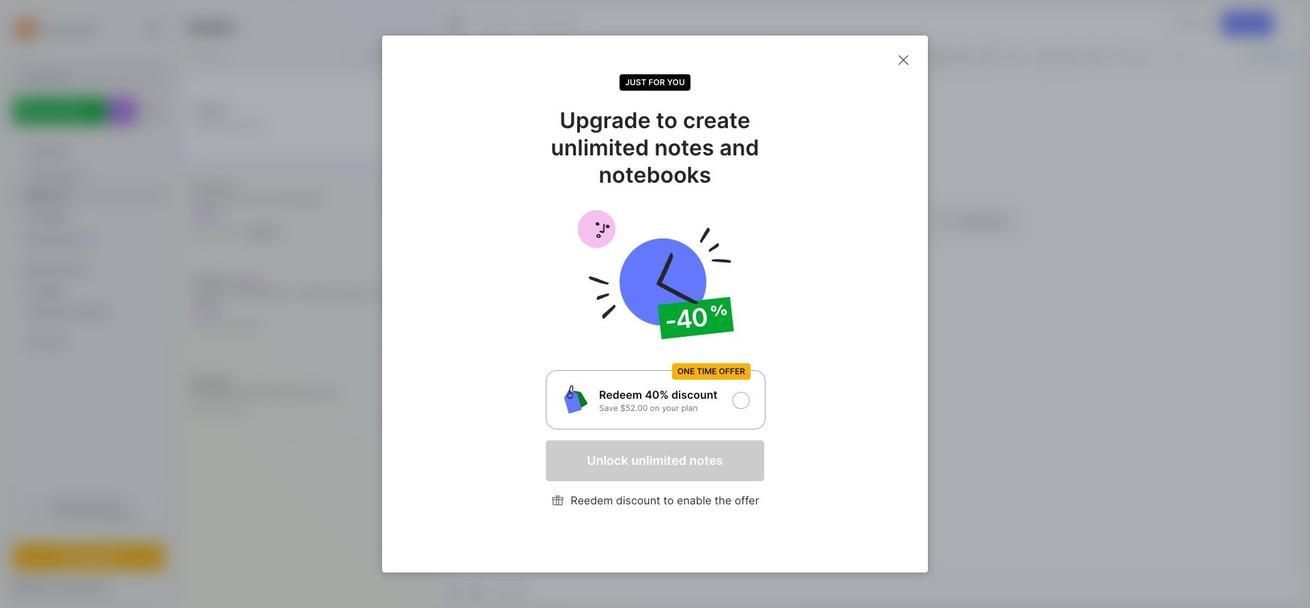 Task type: vqa. For each thing, say whether or not it's contained in the screenshot.
Highlight image
yes



Task type: locate. For each thing, give the bounding box(es) containing it.
alignment image
[[1003, 47, 1036, 66]]

add tag image
[[469, 582, 486, 598]]

add a reminder image
[[446, 582, 463, 598]]

highlight image
[[874, 47, 906, 66]]

tree inside main "element"
[[5, 133, 173, 479]]

expand note image
[[448, 16, 464, 32]]

tree
[[5, 133, 173, 479]]

None checkbox
[[546, 371, 766, 430]]

note window element
[[437, 4, 1306, 605]]

None search field
[[38, 68, 152, 84]]

dialog
[[382, 35, 928, 573]]

gift icon image
[[551, 494, 565, 508]]



Task type: describe. For each thing, give the bounding box(es) containing it.
superscript image
[[1106, 47, 1125, 66]]

expand tags image
[[18, 287, 26, 295]]

main element
[[0, 0, 177, 609]]

strikethrough image
[[1084, 47, 1103, 66]]

expand notebooks image
[[18, 265, 26, 274]]

subscript image
[[1128, 47, 1147, 66]]

none search field inside main "element"
[[38, 68, 152, 84]]

Search text field
[[38, 70, 152, 83]]

Note Editor text field
[[438, 70, 1305, 576]]

clock illustration image
[[546, 205, 764, 345]]

checklist image
[[954, 47, 973, 66]]

outdent image
[[1059, 47, 1078, 66]]

insert link image
[[979, 47, 998, 66]]

numbered list image
[[932, 47, 951, 66]]

indent image
[[1037, 47, 1056, 66]]

bulleted list image
[[910, 47, 929, 66]]



